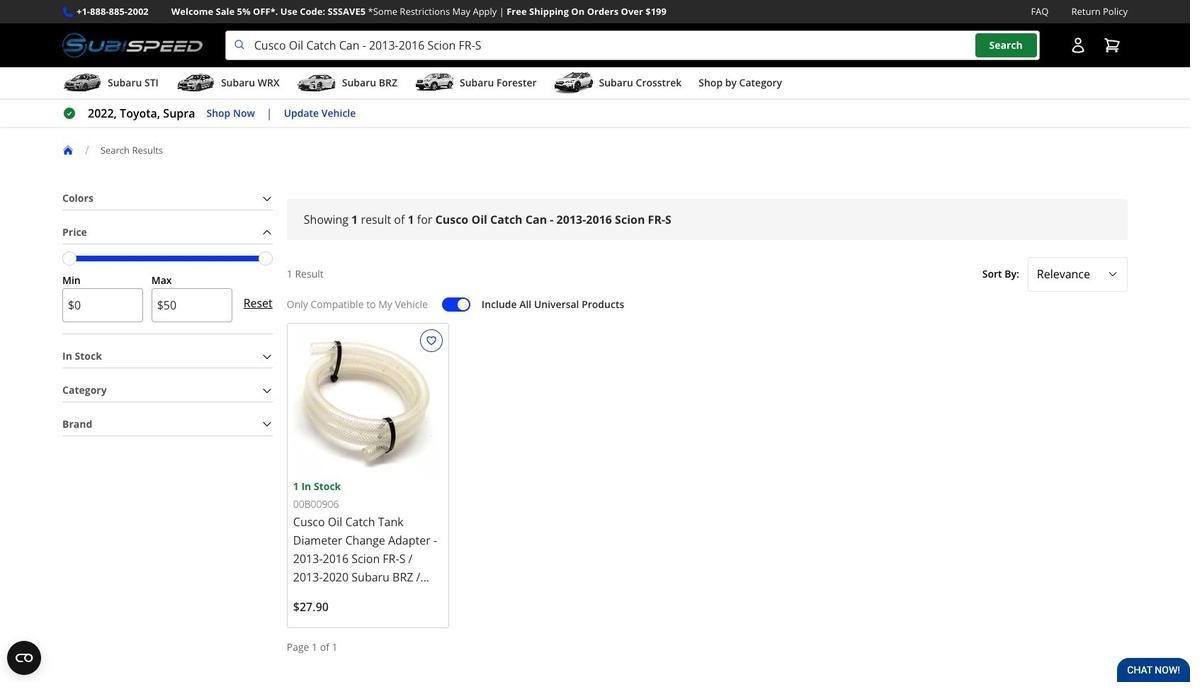 Task type: describe. For each thing, give the bounding box(es) containing it.
search input field
[[225, 31, 1041, 60]]

a subaru sti thumbnail image image
[[62, 72, 102, 94]]

minimum slider
[[62, 251, 77, 266]]

subispeed logo image
[[62, 31, 203, 60]]

cusco oil catch tank diameter change adapter - 2013-2016 scion fr-s / 2013-2020 subaru brz / 2017-2019 toyota 86 image
[[293, 329, 443, 479]]

maximum slider
[[259, 251, 273, 266]]



Task type: locate. For each thing, give the bounding box(es) containing it.
a subaru wrx thumbnail image image
[[176, 72, 215, 94]]

a subaru forester thumbnail image image
[[415, 72, 454, 94]]

home image
[[62, 145, 74, 156]]

a subaru crosstrek thumbnail image image
[[554, 72, 594, 94]]

None text field
[[62, 289, 143, 323]]

a subaru brz thumbnail image image
[[297, 72, 337, 94]]

None text field
[[152, 289, 232, 323]]

account image
[[1070, 37, 1087, 54]]

open widget image
[[7, 642, 41, 676]]



Task type: vqa. For each thing, say whether or not it's contained in the screenshot.
Text Box
yes



